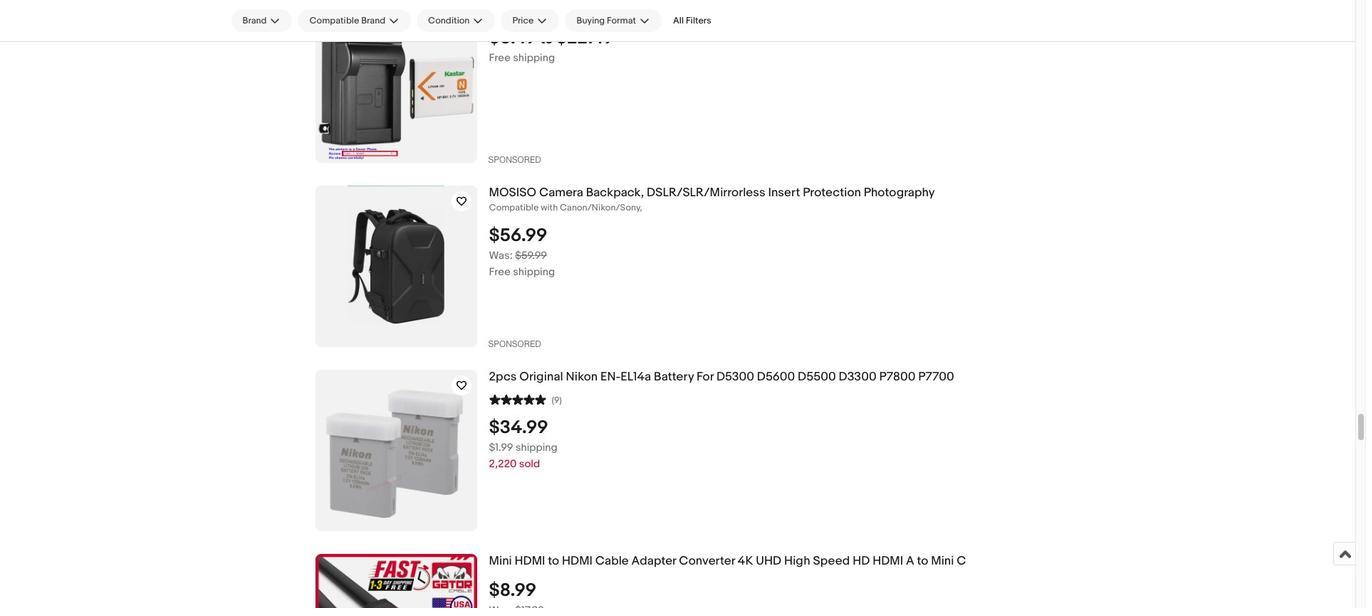 Task type: vqa. For each thing, say whether or not it's contained in the screenshot.
more
no



Task type: describe. For each thing, give the bounding box(es) containing it.
dsc-
[[893, 1, 923, 16]]

$22.49
[[556, 27, 615, 49]]

camera
[[539, 186, 583, 200]]

high
[[784, 555, 810, 569]]

$8.99
[[489, 580, 537, 602]]

all filters
[[673, 15, 711, 26]]

bc-
[[734, 1, 756, 16]]

kastar battery wall charger for sony np-bn1 bc-csn & sony cyber-shot dsc-w830 link
[[489, 1, 1197, 16]]

all
[[673, 15, 684, 26]]

free for $6.49
[[489, 51, 511, 65]]

kastar battery wall charger for sony np-bn1 bc-csn & sony cyber-shot dsc-w830 image
[[315, 1, 477, 163]]

sold
[[519, 458, 540, 471]]

Compatible with Canon/Nikon/Sony, text field
[[489, 202, 1197, 214]]

compatible inside dropdown button
[[309, 15, 359, 26]]

mini hdmi to hdmi cable adapter converter 4k uhd high speed hd hdmi a to mini c image
[[315, 555, 477, 609]]

2pcs original nikon en-el14a battery for d5300 d5600 d5500 d3300 p7800 p7700
[[489, 370, 954, 385]]

battery inside 2pcs original nikon en-el14a battery for d5300 d5600 d5500 d3300 p7800 p7700 link
[[654, 370, 694, 385]]

2pcs original nikon en-el14a battery for d5300 d5600 d5500 d3300 p7800 p7700 link
[[489, 370, 1197, 385]]

photography
[[864, 186, 935, 200]]

buying
[[577, 15, 605, 26]]

$1.99
[[489, 441, 513, 455]]

to left cable
[[548, 555, 559, 569]]

with
[[541, 202, 558, 214]]

$6.49 to $22.49 free shipping
[[489, 27, 615, 65]]

d5300
[[716, 370, 754, 385]]

brand inside brand 'dropdown button'
[[243, 15, 267, 26]]

$56.99 was: $59.99 free shipping
[[489, 225, 555, 279]]

csn
[[756, 1, 782, 16]]

(9)
[[552, 395, 562, 407]]

(9) link
[[489, 393, 562, 407]]

mosiso
[[489, 186, 536, 200]]

mosiso camera backpack, dslr/slr/mirrorless insert protection photography image
[[348, 186, 444, 348]]

hd
[[853, 555, 870, 569]]

p7700
[[918, 370, 954, 385]]

condition button
[[417, 9, 495, 32]]

$34.99
[[489, 417, 548, 439]]

wall
[[569, 1, 593, 16]]

shot
[[866, 1, 890, 16]]

2 hdmi from the left
[[562, 555, 593, 569]]

p7800
[[879, 370, 916, 385]]

uhd
[[756, 555, 781, 569]]

$59.99
[[515, 249, 547, 263]]

free for $56.99
[[489, 266, 511, 279]]

buying format
[[577, 15, 636, 26]]

$34.99 $1.99 shipping 2,220 sold
[[489, 417, 558, 471]]

c
[[957, 555, 966, 569]]

2pcs original nikon en-el14a battery for d5300 d5600 d5500 d3300 p7800 p7700 image
[[315, 370, 477, 532]]

shipping for $22.49
[[513, 51, 555, 65]]

cable
[[595, 555, 629, 569]]

format
[[607, 15, 636, 26]]

cyber-
[[826, 1, 866, 16]]

backpack,
[[586, 186, 644, 200]]

filters
[[686, 15, 711, 26]]

mini hdmi to hdmi cable adapter converter 4k uhd high speed hd hdmi a to mini c link
[[489, 555, 1197, 570]]

to right a
[[917, 555, 928, 569]]

shipping inside $34.99 $1.99 shipping 2,220 sold
[[516, 441, 558, 455]]

original
[[519, 370, 563, 385]]

1 mini from the left
[[489, 555, 512, 569]]

4k
[[738, 555, 753, 569]]

protection
[[803, 186, 861, 200]]

d5600
[[757, 370, 795, 385]]



Task type: locate. For each thing, give the bounding box(es) containing it.
0 horizontal spatial sony
[[661, 1, 688, 16]]

1 vertical spatial compatible
[[489, 202, 539, 214]]

0 horizontal spatial brand
[[243, 15, 267, 26]]

sponsored up the mosiso
[[488, 155, 541, 165]]

compatible inside mosiso camera backpack, dslr/slr/mirrorless insert protection photography compatible with canon/nikon/sony,
[[489, 202, 539, 214]]

battery inside kastar battery wall charger for sony np-bn1 bc-csn & sony cyber-shot dsc-w830 link
[[526, 1, 566, 16]]

d3300
[[839, 370, 877, 385]]

1 sony from the left
[[661, 1, 688, 16]]

battery left for on the bottom
[[654, 370, 694, 385]]

1 free from the top
[[489, 51, 511, 65]]

1 horizontal spatial brand
[[361, 15, 385, 26]]

1 horizontal spatial sony
[[796, 1, 823, 16]]

mini
[[489, 555, 512, 569], [931, 555, 954, 569]]

battery
[[526, 1, 566, 16], [654, 370, 694, 385]]

1 horizontal spatial mini
[[931, 555, 954, 569]]

1 hdmi from the left
[[515, 555, 545, 569]]

0 vertical spatial battery
[[526, 1, 566, 16]]

w830
[[923, 1, 956, 16]]

2 sony from the left
[[796, 1, 823, 16]]

el14a
[[621, 370, 651, 385]]

1 vertical spatial sponsored
[[488, 340, 541, 350]]

free inside $6.49 to $22.49 free shipping
[[489, 51, 511, 65]]

free down $6.49
[[489, 51, 511, 65]]

mini up $8.99
[[489, 555, 512, 569]]

kastar
[[489, 1, 524, 16]]

1 vertical spatial battery
[[654, 370, 694, 385]]

0 vertical spatial sponsored
[[488, 155, 541, 165]]

brand
[[243, 15, 267, 26], [361, 15, 385, 26]]

free down was:
[[489, 266, 511, 279]]

en-
[[600, 370, 621, 385]]

2 horizontal spatial hdmi
[[873, 555, 903, 569]]

to
[[540, 31, 553, 48], [548, 555, 559, 569], [917, 555, 928, 569]]

hdmi up $8.99
[[515, 555, 545, 569]]

0 vertical spatial compatible
[[309, 15, 359, 26]]

2 free from the top
[[489, 266, 511, 279]]

2pcs
[[489, 370, 517, 385]]

speed
[[813, 555, 850, 569]]

0 horizontal spatial battery
[[526, 1, 566, 16]]

2 mini from the left
[[931, 555, 954, 569]]

0 vertical spatial free
[[489, 51, 511, 65]]

dslr/slr/mirrorless
[[647, 186, 765, 200]]

sponsored
[[488, 155, 541, 165], [488, 340, 541, 350]]

to inside $6.49 to $22.49 free shipping
[[540, 31, 553, 48]]

shipping down $59.99
[[513, 266, 555, 279]]

condition
[[428, 15, 470, 26]]

a
[[906, 555, 914, 569]]

1 horizontal spatial hdmi
[[562, 555, 593, 569]]

canon/nikon/sony,
[[560, 202, 642, 214]]

shipping inside $56.99 was: $59.99 free shipping
[[513, 266, 555, 279]]

np-
[[691, 1, 711, 16]]

shipping for $59.99
[[513, 266, 555, 279]]

mosiso camera backpack, dslr/slr/mirrorless insert protection photography compatible with canon/nikon/sony,
[[489, 186, 935, 214]]

buying format button
[[565, 9, 662, 32]]

5 out of 5 stars image
[[489, 393, 546, 407]]

0 horizontal spatial compatible
[[309, 15, 359, 26]]

mini left c
[[931, 555, 954, 569]]

for
[[697, 370, 714, 385]]

shipping inside $6.49 to $22.49 free shipping
[[513, 51, 555, 65]]

was:
[[489, 249, 513, 263]]

0 horizontal spatial mini
[[489, 555, 512, 569]]

shipping up sold
[[516, 441, 558, 455]]

sponsored for mosiso camera backpack, dslr/slr/mirrorless insert protection photography
[[488, 340, 541, 350]]

2,220
[[489, 458, 517, 471]]

price button
[[501, 9, 559, 32]]

hdmi left a
[[873, 555, 903, 569]]

brand inside compatible brand dropdown button
[[361, 15, 385, 26]]

0 vertical spatial shipping
[[513, 51, 555, 65]]

2 vertical spatial shipping
[[516, 441, 558, 455]]

1 sponsored from the top
[[488, 155, 541, 165]]

all filters button
[[667, 9, 717, 32]]

d5500
[[798, 370, 836, 385]]

1 vertical spatial free
[[489, 266, 511, 279]]

free inside $56.99 was: $59.99 free shipping
[[489, 266, 511, 279]]

compatible
[[309, 15, 359, 26], [489, 202, 539, 214]]

converter
[[679, 555, 735, 569]]

1 vertical spatial shipping
[[513, 266, 555, 279]]

1 horizontal spatial battery
[[654, 370, 694, 385]]

2 sponsored from the top
[[488, 340, 541, 350]]

insert
[[768, 186, 800, 200]]

shipping down $6.49
[[513, 51, 555, 65]]

bn1
[[711, 1, 732, 16]]

kastar battery wall charger for sony np-bn1 bc-csn & sony cyber-shot dsc-w830
[[489, 1, 956, 16]]

2 brand from the left
[[361, 15, 385, 26]]

mini hdmi to hdmi cable adapter converter 4k uhd high speed hd hdmi a to mini c
[[489, 555, 966, 569]]

adapter
[[631, 555, 676, 569]]

1 brand from the left
[[243, 15, 267, 26]]

sponsored for kastar battery wall charger for sony np-bn1 bc-csn & sony cyber-shot dsc-w830
[[488, 155, 541, 165]]

sony
[[661, 1, 688, 16], [796, 1, 823, 16]]

sony right &
[[796, 1, 823, 16]]

$56.99
[[489, 225, 547, 247]]

0 horizontal spatial hdmi
[[515, 555, 545, 569]]

shipping
[[513, 51, 555, 65], [513, 266, 555, 279], [516, 441, 558, 455]]

$6.49
[[489, 27, 537, 49]]

free
[[489, 51, 511, 65], [489, 266, 511, 279]]

price
[[512, 15, 534, 26]]

compatible brand button
[[298, 9, 411, 32]]

1 horizontal spatial compatible
[[489, 202, 539, 214]]

hdmi left cable
[[562, 555, 593, 569]]

battery left 'wall'
[[526, 1, 566, 16]]

3 hdmi from the left
[[873, 555, 903, 569]]

mosiso camera backpack, dslr/slr/mirrorless insert protection photography link
[[489, 186, 1197, 201]]

nikon
[[566, 370, 598, 385]]

hdmi
[[515, 555, 545, 569], [562, 555, 593, 569], [873, 555, 903, 569]]

compatible brand
[[309, 15, 385, 26]]

for
[[643, 1, 658, 16]]

sponsored up 2pcs
[[488, 340, 541, 350]]

charger
[[595, 1, 640, 16]]

&
[[785, 1, 793, 16]]

brand button
[[231, 9, 292, 32]]

sony right for
[[661, 1, 688, 16]]

to right $6.49
[[540, 31, 553, 48]]



